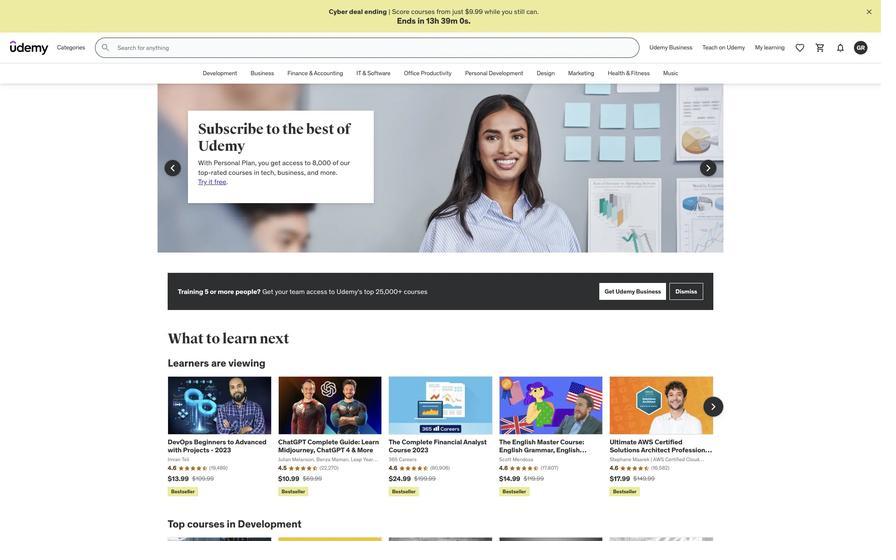 Task type: locate. For each thing, give the bounding box(es) containing it.
1 vertical spatial carousel element
[[168, 376, 724, 498]]

business
[[669, 44, 693, 51], [251, 69, 274, 77], [636, 288, 661, 295]]

the for course
[[389, 438, 400, 446]]

-
[[211, 446, 214, 454]]

business up music
[[669, 44, 693, 51]]

1 vertical spatial of
[[333, 159, 339, 167]]

2 horizontal spatial in
[[415, 16, 422, 26]]

the
[[282, 120, 304, 138]]

complete for chatgpt
[[308, 438, 338, 446]]

2023 right course
[[412, 446, 429, 454]]

top courses in development
[[168, 518, 302, 531]]

0 horizontal spatial complete
[[308, 438, 338, 446]]

1 vertical spatial business
[[251, 69, 274, 77]]

guide:
[[340, 438, 360, 446]]

courses down plan,
[[229, 168, 252, 176]]

to left the advanced
[[227, 438, 234, 446]]

development link
[[196, 63, 244, 84]]

personal right productivity
[[465, 69, 488, 77]]

& right it
[[363, 69, 366, 77]]

2023 inside ultimate aws certified solutions architect professional 2023
[[610, 454, 626, 462]]

0 horizontal spatial the
[[389, 438, 400, 446]]

complete for 2023
[[402, 438, 432, 446]]

ending
[[365, 7, 387, 16]]

2 complete from the left
[[402, 438, 432, 446]]

top
[[364, 287, 374, 296]]

get udemy business
[[605, 288, 661, 295]]

cyber
[[329, 7, 348, 16]]

get udemy business link
[[600, 283, 666, 300]]

5
[[205, 287, 209, 296]]

udemy
[[650, 44, 668, 51], [727, 44, 745, 51], [198, 137, 245, 155], [616, 288, 635, 295]]

ultimate
[[610, 438, 637, 446]]

close image
[[865, 8, 874, 16]]

to up learners are viewing
[[206, 330, 220, 348]]

master
[[537, 438, 559, 446]]

ultimate aws certified solutions architect professional 2023 link
[[610, 438, 712, 462]]

1 horizontal spatial .
[[471, 16, 473, 26]]

1 horizontal spatial you
[[502, 7, 513, 16]]

carousel element
[[158, 84, 724, 273], [168, 376, 724, 498]]

0 horizontal spatial you
[[258, 159, 269, 167]]

udemy inside subscribe to the best of udemy with personal plan, you get access to 8,000 of our top-rated courses in tech, business, and more. try it free .
[[198, 137, 245, 155]]

previous image
[[166, 161, 180, 175]]

courses
[[411, 7, 435, 16], [229, 168, 252, 176], [404, 287, 428, 296], [187, 518, 225, 531]]

team
[[289, 287, 305, 296]]

1 horizontal spatial chatgpt
[[317, 446, 345, 454]]

it
[[209, 177, 213, 186]]

fitness
[[631, 69, 650, 77]]

courses right the 25,000+
[[404, 287, 428, 296]]

1 vertical spatial personal
[[214, 159, 240, 167]]

1 horizontal spatial 2023
[[412, 446, 429, 454]]

gr
[[857, 44, 865, 51]]

our
[[340, 159, 350, 167]]

complete inside "chatgpt complete guide: learn midjourney, chatgpt 4 & more"
[[308, 438, 338, 446]]

2 horizontal spatial development
[[489, 69, 523, 77]]

what to learn next
[[168, 330, 289, 348]]

0 vertical spatial carousel element
[[158, 84, 724, 273]]

udemy business link
[[645, 38, 698, 58]]

personal up rated
[[214, 159, 240, 167]]

0 horizontal spatial get
[[262, 287, 273, 296]]

with
[[198, 159, 212, 167]]

business,
[[277, 168, 306, 176]]

1 horizontal spatial in
[[254, 168, 259, 176]]

2023 inside devops beginners to advanced with projects - 2023
[[215, 446, 231, 454]]

2 the from the left
[[499, 438, 511, 446]]

the for english
[[499, 438, 511, 446]]

1 horizontal spatial personal
[[465, 69, 488, 77]]

chatgpt complete guide: learn midjourney, chatgpt 4 & more
[[278, 438, 379, 454]]

productivity
[[421, 69, 452, 77]]

you left still
[[502, 7, 513, 16]]

the inside 'the english master course: english grammar, english speaking'
[[499, 438, 511, 446]]

1 horizontal spatial the
[[499, 438, 511, 446]]

music link
[[657, 63, 685, 84]]

2 vertical spatial business
[[636, 288, 661, 295]]

the right learn
[[389, 438, 400, 446]]

in
[[415, 16, 422, 26], [254, 168, 259, 176], [227, 518, 236, 531]]

1 vertical spatial access
[[306, 287, 327, 296]]

design
[[537, 69, 555, 77]]

teach on udemy link
[[698, 38, 750, 58]]

access
[[282, 159, 303, 167], [306, 287, 327, 296]]

the
[[389, 438, 400, 446], [499, 438, 511, 446]]

0 vertical spatial in
[[415, 16, 422, 26]]

1 vertical spatial .
[[226, 177, 228, 186]]

0 vertical spatial personal
[[465, 69, 488, 77]]

while
[[485, 7, 500, 16]]

health & fitness link
[[601, 63, 657, 84]]

viewing
[[228, 357, 265, 370]]

of right best
[[337, 120, 350, 138]]

& right health
[[626, 69, 630, 77]]

the up speaking
[[499, 438, 511, 446]]

dismiss button
[[670, 283, 703, 300]]

advanced
[[235, 438, 267, 446]]

1 horizontal spatial access
[[306, 287, 327, 296]]

2 horizontal spatial 2023
[[610, 454, 626, 462]]

development inside "link"
[[203, 69, 237, 77]]

the english master course: english grammar, english speaking link
[[499, 438, 587, 462]]

udemy image
[[10, 41, 49, 55]]

0 horizontal spatial in
[[227, 518, 236, 531]]

business left dismiss
[[636, 288, 661, 295]]

the inside the complete financial analyst course 2023
[[389, 438, 400, 446]]

1 horizontal spatial complete
[[402, 438, 432, 446]]

notifications image
[[836, 43, 846, 53]]

complete left financial
[[402, 438, 432, 446]]

0 vertical spatial access
[[282, 159, 303, 167]]

midjourney,
[[278, 446, 315, 454]]

0 vertical spatial .
[[471, 16, 473, 26]]

0 horizontal spatial personal
[[214, 159, 240, 167]]

training 5 or more people? get your team access to udemy's top 25,000+ courses
[[178, 287, 428, 296]]

still
[[514, 7, 525, 16]]

to inside devops beginners to advanced with projects - 2023
[[227, 438, 234, 446]]

next image
[[702, 161, 715, 175], [707, 400, 720, 414]]

learners
[[168, 357, 209, 370]]

business left finance
[[251, 69, 274, 77]]

1 vertical spatial you
[[258, 159, 269, 167]]

more.
[[320, 168, 337, 176]]

you up tech,
[[258, 159, 269, 167]]

. down the $9.99
[[471, 16, 473, 26]]

personal development
[[465, 69, 523, 77]]

0 vertical spatial next image
[[702, 161, 715, 175]]

access up "business,"
[[282, 159, 303, 167]]

|
[[389, 7, 390, 16]]

0 vertical spatial you
[[502, 7, 513, 16]]

it
[[357, 69, 361, 77]]

0 vertical spatial business
[[669, 44, 693, 51]]

2 horizontal spatial business
[[669, 44, 693, 51]]

from
[[437, 7, 451, 16]]

1 complete from the left
[[308, 438, 338, 446]]

projects
[[183, 446, 209, 454]]

devops beginners to advanced with projects - 2023 link
[[168, 438, 267, 454]]

courses inside cyber deal ending | score courses from just $9.99 while you still can. ends in 13h 38m 59s .
[[411, 7, 435, 16]]

learn
[[361, 438, 379, 446]]

1 horizontal spatial get
[[605, 288, 614, 295]]

complete left 4 at the bottom of the page
[[308, 438, 338, 446]]

complete
[[308, 438, 338, 446], [402, 438, 432, 446]]

.
[[471, 16, 473, 26], [226, 177, 228, 186]]

0 horizontal spatial business
[[251, 69, 274, 77]]

& right finance
[[309, 69, 313, 77]]

access right the team
[[306, 287, 327, 296]]

my learning
[[755, 44, 785, 51]]

chatgpt
[[278, 438, 306, 446], [317, 446, 345, 454]]

0 horizontal spatial access
[[282, 159, 303, 167]]

0 horizontal spatial chatgpt
[[278, 438, 306, 446]]

courses left the 'from'
[[411, 7, 435, 16]]

with
[[168, 446, 182, 454]]

plan,
[[242, 159, 257, 167]]

chatgpt left 4 at the bottom of the page
[[317, 446, 345, 454]]

carousel element containing devops beginners to advanced with projects - 2023
[[168, 376, 724, 498]]

$9.99
[[465, 7, 483, 16]]

. down rated
[[226, 177, 228, 186]]

2023 down ultimate
[[610, 454, 626, 462]]

access inside subscribe to the best of udemy with personal plan, you get access to 8,000 of our top-rated courses in tech, business, and more. try it free .
[[282, 159, 303, 167]]

0 horizontal spatial .
[[226, 177, 228, 186]]

. inside cyber deal ending | score courses from just $9.99 while you still can. ends in 13h 38m 59s .
[[471, 16, 473, 26]]

top-
[[198, 168, 211, 176]]

business inside 'link'
[[251, 69, 274, 77]]

1 the from the left
[[389, 438, 400, 446]]

personal development link
[[458, 63, 530, 84]]

1 vertical spatial in
[[254, 168, 259, 176]]

chatgpt right the advanced
[[278, 438, 306, 446]]

0 horizontal spatial development
[[203, 69, 237, 77]]

ultimate aws certified solutions architect professional 2023
[[610, 438, 711, 462]]

complete inside the complete financial analyst course 2023
[[402, 438, 432, 446]]

personal
[[465, 69, 488, 77], [214, 159, 240, 167]]

subscribe to the best of udemy with personal plan, you get access to 8,000 of our top-rated courses in tech, business, and more. try it free .
[[198, 120, 350, 186]]

& right 4 at the bottom of the page
[[351, 446, 356, 454]]

of left our
[[333, 159, 339, 167]]

analyst
[[463, 438, 487, 446]]

8,000
[[312, 159, 331, 167]]

courses right top
[[187, 518, 225, 531]]

0 horizontal spatial 2023
[[215, 446, 231, 454]]

1 vertical spatial next image
[[707, 400, 720, 414]]

2023 right -
[[215, 446, 231, 454]]



Task type: describe. For each thing, give the bounding box(es) containing it.
carousel element containing subscribe to the best of udemy
[[158, 84, 724, 273]]

devops
[[168, 438, 192, 446]]

learn
[[222, 330, 257, 348]]

1 horizontal spatial business
[[636, 288, 661, 295]]

in inside cyber deal ending | score courses from just $9.99 while you still can. ends in 13h 38m 59s .
[[415, 16, 422, 26]]

free
[[214, 177, 226, 186]]

financial
[[434, 438, 462, 446]]

more
[[218, 287, 234, 296]]

what
[[168, 330, 204, 348]]

english up speaking
[[512, 438, 536, 446]]

my learning link
[[750, 38, 790, 58]]

categories
[[57, 44, 85, 51]]

learning
[[764, 44, 785, 51]]

score
[[392, 7, 410, 16]]

13h 38m 59s
[[424, 16, 471, 26]]

training
[[178, 287, 203, 296]]

deal
[[349, 7, 363, 16]]

you inside cyber deal ending | score courses from just $9.99 while you still can. ends in 13h 38m 59s .
[[502, 7, 513, 16]]

to left the
[[266, 120, 280, 138]]

0 vertical spatial of
[[337, 120, 350, 138]]

dismiss
[[676, 288, 697, 295]]

accounting
[[314, 69, 343, 77]]

& for software
[[363, 69, 366, 77]]

next
[[260, 330, 289, 348]]

in inside subscribe to the best of udemy with personal plan, you get access to 8,000 of our top-rated courses in tech, business, and more. try it free .
[[254, 168, 259, 176]]

cyber deal ending | score courses from just $9.99 while you still can. ends in 13h 38m 59s .
[[329, 7, 539, 26]]

office
[[404, 69, 420, 77]]

& inside "chatgpt complete guide: learn midjourney, chatgpt 4 & more"
[[351, 446, 356, 454]]

architect
[[641, 446, 670, 454]]

just
[[452, 7, 463, 16]]

english right grammar,
[[556, 446, 580, 454]]

beginners
[[194, 438, 226, 446]]

you inside subscribe to the best of udemy with personal plan, you get access to 8,000 of our top-rated courses in tech, business, and more. try it free .
[[258, 159, 269, 167]]

submit search image
[[101, 43, 111, 53]]

and
[[307, 168, 319, 176]]

teach
[[703, 44, 718, 51]]

& for accounting
[[309, 69, 313, 77]]

teach on udemy
[[703, 44, 745, 51]]

to left udemy's in the left bottom of the page
[[329, 287, 335, 296]]

health & fitness
[[608, 69, 650, 77]]

music
[[663, 69, 679, 77]]

shopping cart with 0 items image
[[815, 43, 826, 53]]

& for fitness
[[626, 69, 630, 77]]

udemy's
[[337, 287, 363, 296]]

it & software link
[[350, 63, 397, 84]]

get
[[271, 159, 281, 167]]

4
[[346, 446, 350, 454]]

course
[[389, 446, 411, 454]]

rated
[[211, 168, 227, 176]]

subscribe
[[198, 120, 264, 138]]

on
[[719, 44, 726, 51]]

devops beginners to advanced with projects - 2023
[[168, 438, 267, 454]]

chatgpt complete guide: learn midjourney, chatgpt 4 & more link
[[278, 438, 379, 454]]

are
[[211, 357, 226, 370]]

can.
[[526, 7, 539, 16]]

udemy business
[[650, 44, 693, 51]]

your
[[275, 287, 288, 296]]

people?
[[235, 287, 261, 296]]

marketing
[[568, 69, 594, 77]]

design link
[[530, 63, 562, 84]]

1 horizontal spatial development
[[238, 518, 302, 531]]

more
[[357, 446, 373, 454]]

. inside subscribe to the best of udemy with personal plan, you get access to 8,000 of our top-rated courses in tech, business, and more. try it free .
[[226, 177, 228, 186]]

try
[[198, 177, 207, 186]]

best
[[306, 120, 334, 138]]

top
[[168, 518, 185, 531]]

wishlist image
[[795, 43, 805, 53]]

course:
[[560, 438, 584, 446]]

the english master course: english grammar, english speaking
[[499, 438, 584, 462]]

english left grammar,
[[499, 446, 523, 454]]

to up and
[[305, 159, 311, 167]]

office productivity
[[404, 69, 452, 77]]

health
[[608, 69, 625, 77]]

it & software
[[357, 69, 391, 77]]

business link
[[244, 63, 281, 84]]

tech,
[[261, 168, 276, 176]]

aws
[[638, 438, 653, 446]]

finance & accounting link
[[281, 63, 350, 84]]

2023 inside the complete financial analyst course 2023
[[412, 446, 429, 454]]

the complete financial analyst course 2023 link
[[389, 438, 487, 454]]

learners are viewing
[[168, 357, 265, 370]]

solutions
[[610, 446, 640, 454]]

25,000+
[[376, 287, 402, 296]]

office productivity link
[[397, 63, 458, 84]]

courses inside subscribe to the best of udemy with personal plan, you get access to 8,000 of our top-rated courses in tech, business, and more. try it free .
[[229, 168, 252, 176]]

software
[[367, 69, 391, 77]]

gr link
[[851, 38, 871, 58]]

2 vertical spatial in
[[227, 518, 236, 531]]

personal inside subscribe to the best of udemy with personal plan, you get access to 8,000 of our top-rated courses in tech, business, and more. try it free .
[[214, 159, 240, 167]]

finance & accounting
[[288, 69, 343, 77]]

or
[[210, 287, 216, 296]]

ends
[[395, 16, 414, 26]]

marketing link
[[562, 63, 601, 84]]

categories button
[[52, 38, 90, 58]]

Search for anything text field
[[116, 41, 629, 55]]



Task type: vqa. For each thing, say whether or not it's contained in the screenshot.
1st The from the left
yes



